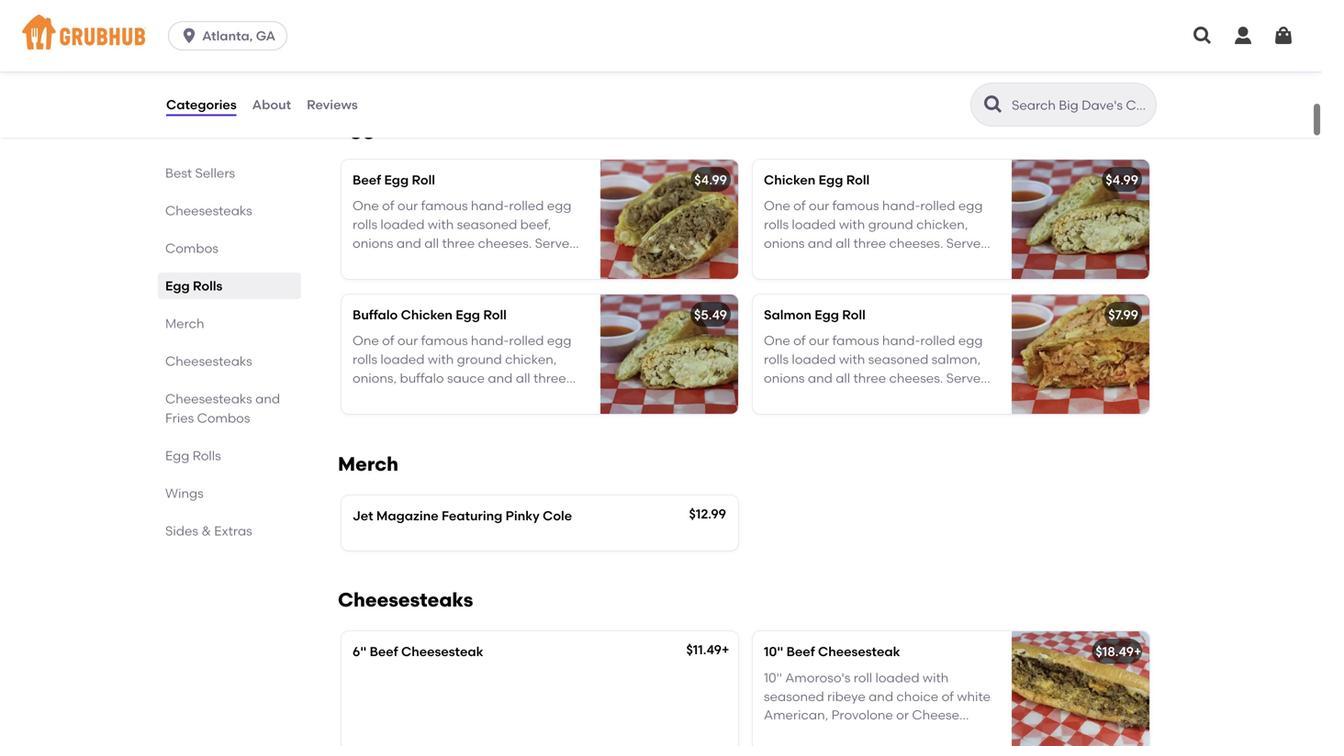 Task type: describe. For each thing, give the bounding box(es) containing it.
0 horizontal spatial merch
[[165, 316, 204, 331]]

10" for 10" amoroso's roll loaded with seasoned ribeye and choice of white american, provolone or cheese whiz.
[[764, 670, 782, 686]]

one of our famous hand-rolled egg rolls loaded with seasoned salmon, onions and all three cheeses. served with sweet chili sauce for dipping.
[[764, 333, 989, 405]]

dipping. for chicken,
[[921, 254, 973, 270]]

served for beef,
[[535, 235, 578, 251]]

$4.99 for one of our famous hand-rolled egg rolls loaded with seasoned beef, onions and all three cheeses. served with sweet chili sauce for dipping.
[[694, 172, 727, 188]]

buffalo chicken egg roll image
[[601, 295, 738, 414]]

$18.49 +
[[1096, 644, 1142, 660]]

salmon
[[764, 307, 812, 323]]

1 vertical spatial rolls
[[193, 278, 223, 294]]

all inside one of our famous hand-rolled egg rolls loaded with ground chicken, onions, buffalo sauce and all three cheeses. served with sweet chili sauce for dipping.
[[516, 370, 530, 386]]

and inside 10" amoroso's roll loaded with seasoned ribeye and choice of white american, provolone or cheese whiz.
[[869, 689, 894, 705]]

or
[[896, 708, 909, 723]]

famous for buffalo chicken egg roll
[[421, 333, 468, 349]]

egg for one of our famous hand-rolled egg rolls loaded with seasoned salmon, onions and all three cheeses. served with sweet chili sauce for dipping.
[[958, 333, 983, 349]]

chicken, for cheeses.
[[916, 217, 968, 232]]

and inside one of our famous hand-rolled egg rolls loaded with seasoned salmon, onions and all three cheeses. served with sweet chili sauce for dipping.
[[808, 370, 833, 386]]

for for chicken,
[[901, 254, 918, 270]]

rolled for one of our famous hand-rolled egg rolls loaded with seasoned beef, onions and all three cheeses. served with sweet chili sauce for dipping.
[[509, 198, 544, 214]]

onions for one of our famous hand-rolled egg rolls loaded with ground chicken, onions and all three cheeses. served with sweet chili sauce for dipping.
[[764, 235, 805, 251]]

cheesesteaks inside cheesesteaks and fries combos
[[165, 391, 252, 407]]

rolled for one of our famous hand-rolled egg rolls loaded with ground chicken, onions, buffalo sauce and all three cheeses. served with sweet chili sauce for dipping.
[[509, 333, 544, 349]]

one for one of our famous hand-rolled egg rolls loaded with seasoned beef, onions and all three cheeses. served with sweet chili sauce for dipping.
[[353, 198, 379, 214]]

one for one of our famous hand-rolled egg rolls loaded with seasoned salmon, onions and all three cheeses. served with sweet chili sauce for dipping.
[[764, 333, 790, 349]]

sauce for beef egg roll
[[449, 254, 487, 270]]

1 vertical spatial merch
[[338, 453, 399, 476]]

cheesesteaks up 6" beef cheesesteak
[[338, 589, 473, 612]]

for for salmon,
[[901, 389, 918, 405]]

+ for $11.49 +
[[722, 642, 729, 658]]

$4.99 for one of our famous hand-rolled egg rolls loaded with ground chicken, onions and all three cheeses. served with sweet chili sauce for dipping.
[[1106, 172, 1139, 188]]

search icon image
[[983, 94, 1005, 116]]

0 vertical spatial chicken
[[764, 172, 816, 188]]

hand- for buffalo chicken egg roll
[[471, 333, 509, 349]]

cheeses. for beef,
[[478, 235, 532, 251]]

beef for 10"
[[787, 644, 815, 660]]

0 vertical spatial egg rolls
[[338, 117, 427, 140]]

and inside cheesesteaks and fries combos
[[255, 391, 280, 407]]

beef down "reviews" button
[[353, 172, 381, 188]]

our for salmon
[[809, 333, 829, 349]]

one of our famous hand-rolled egg rolls loaded with seasoned beef, onions and all three cheeses. served with sweet chili sauce for dipping.
[[353, 198, 578, 270]]

best sellers
[[165, 165, 235, 181]]

about
[[252, 97, 291, 112]]

loaded for chicken
[[792, 217, 836, 232]]

egg for one of our famous hand-rolled egg rolls loaded with ground chicken, onions and all three cheeses. served with sweet chili sauce for dipping.
[[958, 198, 983, 214]]

cheesesteak for 6" beef cheesesteak
[[401, 644, 483, 660]]

extras
[[214, 523, 252, 539]]

famous for chicken egg roll
[[833, 198, 879, 214]]

sweet inside one of our famous hand-rolled egg rolls loaded with ground chicken, onions, buffalo sauce and all three cheeses. served with sweet chili sauce for dipping.
[[485, 389, 521, 405]]

1 vertical spatial egg rolls
[[165, 278, 223, 294]]

buffalo
[[400, 370, 444, 386]]

roll for chicken egg roll
[[846, 172, 870, 188]]

choice
[[897, 689, 939, 705]]

cheeses. for salmon,
[[889, 370, 943, 386]]

sweet for one of our famous hand-rolled egg rolls loaded with ground chicken, onions and all three cheeses. served with sweet chili sauce for dipping.
[[793, 254, 830, 270]]

$12.99
[[689, 506, 726, 522]]

rolls for one of our famous hand-rolled egg rolls loaded with seasoned salmon, onions and all three cheeses. served with sweet chili sauce for dipping.
[[764, 352, 789, 367]]

one for one of our famous hand-rolled egg rolls loaded with ground chicken, onions and all three cheeses. served with sweet chili sauce for dipping.
[[764, 198, 790, 214]]

egg for one of our famous hand-rolled egg rolls loaded with seasoned beef, onions and all three cheeses. served with sweet chili sauce for dipping.
[[547, 198, 572, 214]]

featuring
[[442, 508, 503, 524]]

ground for and
[[457, 352, 502, 367]]

magazine
[[376, 508, 439, 524]]

6"
[[353, 644, 367, 660]]

loaded for buffalo
[[381, 352, 425, 367]]

hand- for salmon egg roll
[[882, 333, 920, 349]]

cheesesteak for 10" beef cheesesteak
[[818, 644, 900, 660]]

chicken egg roll
[[764, 172, 870, 188]]

pinky
[[506, 508, 540, 524]]

reviews button
[[306, 72, 359, 138]]

1 svg image from the left
[[1192, 25, 1214, 47]]

cheesesteaks down sellers
[[165, 203, 252, 219]]

onions for one of our famous hand-rolled egg rolls loaded with seasoned beef, onions and all three cheeses. served with sweet chili sauce for dipping.
[[353, 235, 393, 251]]

$7.99
[[1109, 307, 1139, 323]]

white
[[957, 689, 991, 705]]

of for salmon
[[793, 333, 806, 349]]

$11.49 +
[[686, 642, 729, 658]]

dipping. for beef,
[[510, 254, 561, 270]]

egg for one of our famous hand-rolled egg rolls loaded with ground chicken, onions, buffalo sauce and all three cheeses. served with sweet chili sauce for dipping.
[[547, 333, 572, 349]]

dipping. for salmon,
[[921, 389, 973, 405]]

loaded inside 10" amoroso's roll loaded with seasoned ribeye and choice of white american, provolone or cheese whiz.
[[876, 670, 920, 686]]

salmon egg roll image
[[1012, 295, 1150, 414]]

served for salmon,
[[946, 370, 989, 386]]

dipping. inside one of our famous hand-rolled egg rolls loaded with ground chicken, onions, buffalo sauce and all three cheeses. served with sweet chili sauce for dipping.
[[413, 408, 464, 423]]

svg image inside atlanta, ga button
[[180, 27, 198, 45]]

sweet for one of our famous hand-rolled egg rolls loaded with seasoned salmon, onions and all three cheeses. served with sweet chili sauce for dipping.
[[793, 389, 830, 405]]

$11.49
[[686, 642, 722, 658]]

hand- for beef egg roll
[[471, 198, 509, 214]]

three for salmon egg roll
[[853, 370, 886, 386]]

ga
[[256, 28, 276, 44]]

6" beef cheesesteak
[[353, 644, 483, 660]]

hand- for chicken egg roll
[[882, 198, 920, 214]]

jet
[[353, 508, 373, 524]]

$18.49
[[1096, 644, 1134, 660]]

one for one of our famous hand-rolled egg rolls loaded with ground chicken, onions, buffalo sauce and all three cheeses. served with sweet chili sauce for dipping.
[[353, 333, 379, 349]]

cole
[[543, 508, 572, 524]]

0 vertical spatial rolls
[[380, 117, 427, 140]]

+ for $18.49 +
[[1134, 644, 1142, 660]]

onions for one of our famous hand-rolled egg rolls loaded with seasoned salmon, onions and all three cheeses. served with sweet chili sauce for dipping.
[[764, 370, 805, 386]]



Task type: locate. For each thing, give the bounding box(es) containing it.
one inside one of our famous hand-rolled egg rolls loaded with seasoned beef, onions and all three cheeses. served with sweet chili sauce for dipping.
[[353, 198, 379, 214]]

beef for 6"
[[370, 644, 398, 660]]

chili inside one of our famous hand-rolled egg rolls loaded with ground chicken, onions and all three cheeses. served with sweet chili sauce for dipping.
[[833, 254, 858, 270]]

sauce
[[449, 254, 487, 270], [861, 254, 898, 270], [447, 370, 485, 386], [861, 389, 898, 405], [353, 408, 390, 423]]

$5.49
[[694, 307, 727, 323]]

loaded inside one of our famous hand-rolled egg rolls loaded with seasoned beef, onions and all three cheeses. served with sweet chili sauce for dipping.
[[381, 217, 425, 232]]

1 horizontal spatial seasoned
[[764, 689, 824, 705]]

0 horizontal spatial chicken,
[[505, 352, 557, 367]]

combos inside cheesesteaks and fries combos
[[197, 410, 250, 426]]

one down buffalo
[[353, 333, 379, 349]]

for
[[490, 254, 507, 270], [901, 254, 918, 270], [901, 389, 918, 405], [393, 408, 410, 423]]

loaded down chicken egg roll
[[792, 217, 836, 232]]

2 vertical spatial seasoned
[[764, 689, 824, 705]]

onions inside one of our famous hand-rolled egg rolls loaded with ground chicken, onions and all three cheeses. served with sweet chili sauce for dipping.
[[764, 235, 805, 251]]

1 horizontal spatial svg image
[[1273, 25, 1295, 47]]

roll up one of our famous hand-rolled egg rolls loaded with ground chicken, onions and all three cheeses. served with sweet chili sauce for dipping.
[[846, 172, 870, 188]]

ground down buffalo chicken egg roll on the top
[[457, 352, 502, 367]]

served inside one of our famous hand-rolled egg rolls loaded with ground chicken, onions and all three cheeses. served with sweet chili sauce for dipping.
[[946, 235, 989, 251]]

cheesesteak
[[401, 644, 483, 660], [818, 644, 900, 660]]

for inside one of our famous hand-rolled egg rolls loaded with ground chicken, onions, buffalo sauce and all three cheeses. served with sweet chili sauce for dipping.
[[393, 408, 410, 423]]

chicken, for all
[[505, 352, 557, 367]]

for inside one of our famous hand-rolled egg rolls loaded with seasoned salmon, onions and all three cheeses. served with sweet chili sauce for dipping.
[[901, 389, 918, 405]]

loaded for salmon
[[792, 352, 836, 367]]

chili for one of our famous hand-rolled egg rolls loaded with seasoned salmon, onions and all three cheeses. served with sweet chili sauce for dipping.
[[833, 389, 858, 405]]

and inside one of our famous hand-rolled egg rolls loaded with ground chicken, onions and all three cheeses. served with sweet chili sauce for dipping.
[[808, 235, 833, 251]]

of down the beef egg roll
[[382, 198, 394, 214]]

salmon,
[[932, 352, 981, 367]]

2 svg image from the left
[[1273, 25, 1295, 47]]

loaded down salmon egg roll
[[792, 352, 836, 367]]

three
[[442, 235, 475, 251], [853, 235, 886, 251], [533, 370, 566, 386], [853, 370, 886, 386]]

2 vertical spatial egg rolls
[[165, 448, 221, 464]]

ground inside one of our famous hand-rolled egg rolls loaded with ground chicken, onions, buffalo sauce and all three cheeses. served with sweet chili sauce for dipping.
[[457, 352, 502, 367]]

sauce inside one of our famous hand-rolled egg rolls loaded with seasoned beef, onions and all three cheeses. served with sweet chili sauce for dipping.
[[449, 254, 487, 270]]

cheese
[[912, 708, 960, 723]]

merch
[[165, 316, 204, 331], [338, 453, 399, 476]]

rolls inside one of our famous hand-rolled egg rolls loaded with seasoned beef, onions and all three cheeses. served with sweet chili sauce for dipping.
[[353, 217, 377, 232]]

1 vertical spatial ground
[[457, 352, 502, 367]]

one inside one of our famous hand-rolled egg rolls loaded with seasoned salmon, onions and all three cheeses. served with sweet chili sauce for dipping.
[[764, 333, 790, 349]]

seasoned
[[457, 217, 517, 232], [868, 352, 929, 367], [764, 689, 824, 705]]

1 horizontal spatial ground
[[868, 217, 913, 232]]

three inside one of our famous hand-rolled egg rolls loaded with seasoned salmon, onions and all three cheeses. served with sweet chili sauce for dipping.
[[853, 370, 886, 386]]

famous inside one of our famous hand-rolled egg rolls loaded with seasoned beef, onions and all three cheeses. served with sweet chili sauce for dipping.
[[421, 198, 468, 214]]

1 vertical spatial seasoned
[[868, 352, 929, 367]]

0 horizontal spatial $4.99
[[694, 172, 727, 188]]

0 horizontal spatial chicken
[[401, 307, 453, 323]]

our for beef
[[397, 198, 418, 214]]

0 horizontal spatial seasoned
[[457, 217, 517, 232]]

our
[[397, 198, 418, 214], [809, 198, 829, 214], [397, 333, 418, 349], [809, 333, 829, 349]]

three for beef egg roll
[[442, 235, 475, 251]]

loaded up choice
[[876, 670, 920, 686]]

cheesesteak right 6"
[[401, 644, 483, 660]]

buffalo
[[353, 307, 398, 323]]

chicken egg roll image
[[1012, 160, 1150, 279]]

for inside one of our famous hand-rolled egg rolls loaded with ground chicken, onions and all three cheeses. served with sweet chili sauce for dipping.
[[901, 254, 918, 270]]

seasoned inside 10" amoroso's roll loaded with seasoned ribeye and choice of white american, provolone or cheese whiz.
[[764, 689, 824, 705]]

hand- inside one of our famous hand-rolled egg rolls loaded with seasoned salmon, onions and all three cheeses. served with sweet chili sauce for dipping.
[[882, 333, 920, 349]]

chicken, inside one of our famous hand-rolled egg rolls loaded with ground chicken, onions and all three cheeses. served with sweet chili sauce for dipping.
[[916, 217, 968, 232]]

seasoned inside one of our famous hand-rolled egg rolls loaded with seasoned beef, onions and all three cheeses. served with sweet chili sauce for dipping.
[[457, 217, 517, 232]]

sauce for chicken egg roll
[[861, 254, 898, 270]]

seasoned inside one of our famous hand-rolled egg rolls loaded with seasoned salmon, onions and all three cheeses. served with sweet chili sauce for dipping.
[[868, 352, 929, 367]]

sauce inside one of our famous hand-rolled egg rolls loaded with ground chicken, onions and all three cheeses. served with sweet chili sauce for dipping.
[[861, 254, 898, 270]]

1 horizontal spatial +
[[1134, 644, 1142, 660]]

and
[[397, 235, 421, 251], [808, 235, 833, 251], [488, 370, 513, 386], [808, 370, 833, 386], [255, 391, 280, 407], [869, 689, 894, 705]]

salmon egg roll
[[764, 307, 866, 323]]

onions down salmon
[[764, 370, 805, 386]]

our down buffalo chicken egg roll on the top
[[397, 333, 418, 349]]

combos down best sellers
[[165, 241, 218, 256]]

beef up amoroso's
[[787, 644, 815, 660]]

three inside one of our famous hand-rolled egg rolls loaded with seasoned beef, onions and all three cheeses. served with sweet chili sauce for dipping.
[[442, 235, 475, 251]]

+
[[722, 642, 729, 658], [1134, 644, 1142, 660]]

famous down the beef egg roll
[[421, 198, 468, 214]]

sweet
[[382, 254, 418, 270], [793, 254, 830, 270], [485, 389, 521, 405], [793, 389, 830, 405]]

our down chicken egg roll
[[809, 198, 829, 214]]

our inside one of our famous hand-rolled egg rolls loaded with seasoned beef, onions and all three cheeses. served with sweet chili sauce for dipping.
[[397, 198, 418, 214]]

egg inside one of our famous hand-rolled egg rolls loaded with ground chicken, onions, buffalo sauce and all three cheeses. served with sweet chili sauce for dipping.
[[547, 333, 572, 349]]

our down salmon egg roll
[[809, 333, 829, 349]]

categories
[[166, 97, 237, 112]]

all for chicken egg roll
[[836, 235, 850, 251]]

rolled inside one of our famous hand-rolled egg rolls loaded with ground chicken, onions, buffalo sauce and all three cheeses. served with sweet chili sauce for dipping.
[[509, 333, 544, 349]]

cheesesteak up roll
[[818, 644, 900, 660]]

0 horizontal spatial svg image
[[1192, 25, 1214, 47]]

1 horizontal spatial merch
[[338, 453, 399, 476]]

dipping.
[[510, 254, 561, 270], [921, 254, 973, 270], [921, 389, 973, 405], [413, 408, 464, 423]]

one
[[353, 198, 379, 214], [764, 198, 790, 214], [353, 333, 379, 349], [764, 333, 790, 349]]

combos
[[165, 241, 218, 256], [197, 410, 250, 426]]

about button
[[251, 72, 292, 138]]

seasoned for salmon,
[[868, 352, 929, 367]]

sweet inside one of our famous hand-rolled egg rolls loaded with seasoned salmon, onions and all three cheeses. served with sweet chili sauce for dipping.
[[793, 389, 830, 405]]

famous inside one of our famous hand-rolled egg rolls loaded with seasoned salmon, onions and all three cheeses. served with sweet chili sauce for dipping.
[[833, 333, 879, 349]]

loaded
[[381, 217, 425, 232], [792, 217, 836, 232], [381, 352, 425, 367], [792, 352, 836, 367], [876, 670, 920, 686]]

of inside 10" amoroso's roll loaded with seasoned ribeye and choice of white american, provolone or cheese whiz.
[[942, 689, 954, 705]]

seasoned left beef,
[[457, 217, 517, 232]]

2 10" from the top
[[764, 670, 782, 686]]

rolled inside one of our famous hand-rolled egg rolls loaded with seasoned salmon, onions and all three cheeses. served with sweet chili sauce for dipping.
[[920, 333, 955, 349]]

10" amoroso's roll loaded with seasoned ribeye and choice of white american, provolone or cheese whiz.
[[764, 670, 991, 742]]

egg
[[547, 198, 572, 214], [958, 198, 983, 214], [547, 333, 572, 349], [958, 333, 983, 349]]

ground inside one of our famous hand-rolled egg rolls loaded with ground chicken, onions and all three cheeses. served with sweet chili sauce for dipping.
[[868, 217, 913, 232]]

with
[[428, 217, 454, 232], [839, 217, 865, 232], [353, 254, 379, 270], [764, 254, 790, 270], [428, 352, 454, 367], [839, 352, 865, 367], [456, 389, 482, 405], [764, 389, 790, 405], [923, 670, 949, 686]]

0 vertical spatial seasoned
[[457, 217, 517, 232]]

seasoned up american,
[[764, 689, 824, 705]]

sides
[[165, 523, 198, 539]]

hand- inside one of our famous hand-rolled egg rolls loaded with seasoned beef, onions and all three cheeses. served with sweet chili sauce for dipping.
[[471, 198, 509, 214]]

10" beef cheesesteak
[[764, 644, 900, 660]]

served for chicken,
[[946, 235, 989, 251]]

cheesesteaks and fries combos
[[165, 391, 280, 426]]

0 vertical spatial 10"
[[764, 644, 783, 660]]

sauce inside one of our famous hand-rolled egg rolls loaded with seasoned salmon, onions and all three cheeses. served with sweet chili sauce for dipping.
[[861, 389, 898, 405]]

one inside one of our famous hand-rolled egg rolls loaded with ground chicken, onions and all three cheeses. served with sweet chili sauce for dipping.
[[764, 198, 790, 214]]

hand- inside one of our famous hand-rolled egg rolls loaded with ground chicken, onions and all three cheeses. served with sweet chili sauce for dipping.
[[882, 198, 920, 214]]

all inside one of our famous hand-rolled egg rolls loaded with seasoned salmon, onions and all three cheeses. served with sweet chili sauce for dipping.
[[836, 370, 850, 386]]

1 vertical spatial chicken,
[[505, 352, 557, 367]]

rolled for one of our famous hand-rolled egg rolls loaded with seasoned salmon, onions and all three cheeses. served with sweet chili sauce for dipping.
[[920, 333, 955, 349]]

combos right fries
[[197, 410, 250, 426]]

served inside one of our famous hand-rolled egg rolls loaded with seasoned beef, onions and all three cheeses. served with sweet chili sauce for dipping.
[[535, 235, 578, 251]]

egg inside one of our famous hand-rolled egg rolls loaded with seasoned salmon, onions and all three cheeses. served with sweet chili sauce for dipping.
[[958, 333, 983, 349]]

chili inside one of our famous hand-rolled egg rolls loaded with seasoned salmon, onions and all three cheeses. served with sweet chili sauce for dipping.
[[833, 389, 858, 405]]

one down salmon
[[764, 333, 790, 349]]

served
[[535, 235, 578, 251], [946, 235, 989, 251], [946, 370, 989, 386], [410, 389, 453, 405]]

our inside one of our famous hand-rolled egg rolls loaded with ground chicken, onions and all three cheeses. served with sweet chili sauce for dipping.
[[809, 198, 829, 214]]

with inside 10" amoroso's roll loaded with seasoned ribeye and choice of white american, provolone or cheese whiz.
[[923, 670, 949, 686]]

our inside one of our famous hand-rolled egg rolls loaded with seasoned salmon, onions and all three cheeses. served with sweet chili sauce for dipping.
[[809, 333, 829, 349]]

our for buffalo
[[397, 333, 418, 349]]

1 horizontal spatial $4.99
[[1106, 172, 1139, 188]]

$4.99
[[694, 172, 727, 188], [1106, 172, 1139, 188]]

rolls down the beef egg roll
[[353, 217, 377, 232]]

famous for salmon egg roll
[[833, 333, 879, 349]]

sweet for one of our famous hand-rolled egg rolls loaded with seasoned beef, onions and all three cheeses. served with sweet chili sauce for dipping.
[[382, 254, 418, 270]]

10" for 10" beef cheesesteak
[[764, 644, 783, 660]]

sweet inside one of our famous hand-rolled egg rolls loaded with ground chicken, onions and all three cheeses. served with sweet chili sauce for dipping.
[[793, 254, 830, 270]]

famous down buffalo chicken egg roll on the top
[[421, 333, 468, 349]]

rolls
[[380, 117, 427, 140], [193, 278, 223, 294], [193, 448, 221, 464]]

rolled for one of our famous hand-rolled egg rolls loaded with ground chicken, onions and all three cheeses. served with sweet chili sauce for dipping.
[[920, 198, 955, 214]]

0 vertical spatial merch
[[165, 316, 204, 331]]

Search Big Dave's Cheesesteaks - Downtown search field
[[1010, 96, 1151, 114]]

jet magazine featuring pinky cole
[[353, 508, 572, 524]]

rolls inside one of our famous hand-rolled egg rolls loaded with ground chicken, onions, buffalo sauce and all three cheeses. served with sweet chili sauce for dipping.
[[353, 352, 377, 367]]

of inside one of our famous hand-rolled egg rolls loaded with seasoned beef, onions and all three cheeses. served with sweet chili sauce for dipping.
[[382, 198, 394, 214]]

cheesesteaks up cheesesteaks and fries combos
[[165, 354, 252, 369]]

loaded inside one of our famous hand-rolled egg rolls loaded with seasoned salmon, onions and all three cheeses. served with sweet chili sauce for dipping.
[[792, 352, 836, 367]]

2 vertical spatial rolls
[[193, 448, 221, 464]]

onions inside one of our famous hand-rolled egg rolls loaded with seasoned beef, onions and all three cheeses. served with sweet chili sauce for dipping.
[[353, 235, 393, 251]]

2 cheesesteak from the left
[[818, 644, 900, 660]]

our inside one of our famous hand-rolled egg rolls loaded with ground chicken, onions, buffalo sauce and all three cheeses. served with sweet chili sauce for dipping.
[[397, 333, 418, 349]]

sauce for salmon egg roll
[[861, 389, 898, 405]]

1 horizontal spatial svg image
[[1232, 25, 1254, 47]]

1 horizontal spatial cheesesteak
[[818, 644, 900, 660]]

of inside one of our famous hand-rolled egg rolls loaded with seasoned salmon, onions and all three cheeses. served with sweet chili sauce for dipping.
[[793, 333, 806, 349]]

loaded up buffalo
[[381, 352, 425, 367]]

10" up american,
[[764, 670, 782, 686]]

2 horizontal spatial seasoned
[[868, 352, 929, 367]]

roll up one of our famous hand-rolled egg rolls loaded with ground chicken, onions, buffalo sauce and all three cheeses. served with sweet chili sauce for dipping.
[[483, 307, 507, 323]]

loaded inside one of our famous hand-rolled egg rolls loaded with ground chicken, onions and all three cheeses. served with sweet chili sauce for dipping.
[[792, 217, 836, 232]]

0 vertical spatial chicken,
[[916, 217, 968, 232]]

0 horizontal spatial +
[[722, 642, 729, 658]]

1 cheesesteak from the left
[[401, 644, 483, 660]]

svg image
[[1232, 25, 1254, 47], [180, 27, 198, 45]]

0 horizontal spatial svg image
[[180, 27, 198, 45]]

dipping. inside one of our famous hand-rolled egg rolls loaded with seasoned salmon, onions and all three cheeses. served with sweet chili sauce for dipping.
[[921, 389, 973, 405]]

for inside one of our famous hand-rolled egg rolls loaded with seasoned beef, onions and all three cheeses. served with sweet chili sauce for dipping.
[[490, 254, 507, 270]]

roll for beef egg roll
[[412, 172, 435, 188]]

rolls
[[353, 217, 377, 232], [764, 217, 789, 232], [353, 352, 377, 367], [764, 352, 789, 367]]

cheeses. inside one of our famous hand-rolled egg rolls loaded with ground chicken, onions and all three cheeses. served with sweet chili sauce for dipping.
[[889, 235, 943, 251]]

0 horizontal spatial cheesesteak
[[401, 644, 483, 660]]

&
[[201, 523, 211, 539]]

amoroso's
[[785, 670, 851, 686]]

and inside one of our famous hand-rolled egg rolls loaded with seasoned beef, onions and all three cheeses. served with sweet chili sauce for dipping.
[[397, 235, 421, 251]]

one of our famous hand-rolled egg rolls loaded with ground chicken, onions and all three cheeses. served with sweet chili sauce for dipping.
[[764, 198, 989, 270]]

cheeses. for chicken,
[[889, 235, 943, 251]]

hand-
[[471, 198, 509, 214], [882, 198, 920, 214], [471, 333, 509, 349], [882, 333, 920, 349]]

rolls down salmon
[[764, 352, 789, 367]]

cheesesteaks
[[165, 203, 252, 219], [165, 354, 252, 369], [165, 391, 252, 407], [338, 589, 473, 612]]

ribeye
[[827, 689, 866, 705]]

one down the beef egg roll
[[353, 198, 379, 214]]

0 horizontal spatial ground
[[457, 352, 502, 367]]

of up cheese
[[942, 689, 954, 705]]

categories button
[[165, 72, 238, 138]]

cheesesteaks up fries
[[165, 391, 252, 407]]

egg
[[338, 117, 375, 140], [384, 172, 409, 188], [819, 172, 843, 188], [165, 278, 190, 294], [456, 307, 480, 323], [815, 307, 839, 323], [165, 448, 189, 464]]

of inside one of our famous hand-rolled egg rolls loaded with ground chicken, onions, buffalo sauce and all three cheeses. served with sweet chili sauce for dipping.
[[382, 333, 394, 349]]

chicken
[[764, 172, 816, 188], [401, 307, 453, 323]]

all inside one of our famous hand-rolled egg rolls loaded with seasoned beef, onions and all three cheeses. served with sweet chili sauce for dipping.
[[424, 235, 439, 251]]

of down buffalo
[[382, 333, 394, 349]]

rolled inside one of our famous hand-rolled egg rolls loaded with seasoned beef, onions and all three cheeses. served with sweet chili sauce for dipping.
[[509, 198, 544, 214]]

rolls inside one of our famous hand-rolled egg rolls loaded with seasoned salmon, onions and all three cheeses. served with sweet chili sauce for dipping.
[[764, 352, 789, 367]]

2 $4.99 from the left
[[1106, 172, 1139, 188]]

famous
[[421, 198, 468, 214], [833, 198, 879, 214], [421, 333, 468, 349], [833, 333, 879, 349]]

0 vertical spatial ground
[[868, 217, 913, 232]]

1 $4.99 from the left
[[694, 172, 727, 188]]

1 vertical spatial chicken
[[401, 307, 453, 323]]

onions down the beef egg roll
[[353, 235, 393, 251]]

and inside one of our famous hand-rolled egg rolls loaded with ground chicken, onions, buffalo sauce and all three cheeses. served with sweet chili sauce for dipping.
[[488, 370, 513, 386]]

ground
[[868, 217, 913, 232], [457, 352, 502, 367]]

0 vertical spatial combos
[[165, 241, 218, 256]]

10"
[[764, 644, 783, 660], [764, 670, 782, 686]]

beef,
[[520, 217, 551, 232]]

onions,
[[353, 370, 397, 386]]

served inside one of our famous hand-rolled egg rolls loaded with seasoned salmon, onions and all three cheeses. served with sweet chili sauce for dipping.
[[946, 370, 989, 386]]

cheeses. inside one of our famous hand-rolled egg rolls loaded with seasoned salmon, onions and all three cheeses. served with sweet chili sauce for dipping.
[[889, 370, 943, 386]]

10" inside 10" amoroso's roll loaded with seasoned ribeye and choice of white american, provolone or cheese whiz.
[[764, 670, 782, 686]]

seasoned for beef,
[[457, 217, 517, 232]]

cheeses.
[[478, 235, 532, 251], [889, 235, 943, 251], [889, 370, 943, 386], [353, 389, 407, 405]]

whiz.
[[764, 726, 797, 742]]

ground down chicken egg roll
[[868, 217, 913, 232]]

beef egg roll image
[[601, 160, 738, 279]]

rolled
[[509, 198, 544, 214], [920, 198, 955, 214], [509, 333, 544, 349], [920, 333, 955, 349]]

three inside one of our famous hand-rolled egg rolls loaded with ground chicken, onions and all three cheeses. served with sweet chili sauce for dipping.
[[853, 235, 886, 251]]

loaded for beef
[[381, 217, 425, 232]]

egg rolls
[[338, 117, 427, 140], [165, 278, 223, 294], [165, 448, 221, 464]]

all for beef egg roll
[[424, 235, 439, 251]]

all for salmon egg roll
[[836, 370, 850, 386]]

chili
[[421, 254, 446, 270], [833, 254, 858, 270], [525, 389, 549, 405], [833, 389, 858, 405]]

loaded down the beef egg roll
[[381, 217, 425, 232]]

one of our famous hand-rolled egg rolls loaded with ground chicken, onions, buffalo sauce and all three cheeses. served with sweet chili sauce for dipping.
[[353, 333, 572, 423]]

best
[[165, 165, 192, 181]]

our down the beef egg roll
[[397, 198, 418, 214]]

dipping. inside one of our famous hand-rolled egg rolls loaded with seasoned beef, onions and all three cheeses. served with sweet chili sauce for dipping.
[[510, 254, 561, 270]]

chili inside one of our famous hand-rolled egg rolls loaded with seasoned beef, onions and all three cheeses. served with sweet chili sauce for dipping.
[[421, 254, 446, 270]]

chicken, inside one of our famous hand-rolled egg rolls loaded with ground chicken, onions, buffalo sauce and all three cheeses. served with sweet chili sauce for dipping.
[[505, 352, 557, 367]]

fries
[[165, 410, 194, 426]]

of down chicken egg roll
[[793, 198, 806, 214]]

one inside one of our famous hand-rolled egg rolls loaded with ground chicken, onions, buffalo sauce and all three cheeses. served with sweet chili sauce for dipping.
[[353, 333, 379, 349]]

all
[[424, 235, 439, 251], [836, 235, 850, 251], [516, 370, 530, 386], [836, 370, 850, 386]]

three inside one of our famous hand-rolled egg rolls loaded with ground chicken, onions, buffalo sauce and all three cheeses. served with sweet chili sauce for dipping.
[[533, 370, 566, 386]]

cheeses. inside one of our famous hand-rolled egg rolls loaded with ground chicken, onions, buffalo sauce and all three cheeses. served with sweet chili sauce for dipping.
[[353, 389, 407, 405]]

famous inside one of our famous hand-rolled egg rolls loaded with ground chicken, onions and all three cheeses. served with sweet chili sauce for dipping.
[[833, 198, 879, 214]]

of for buffalo
[[382, 333, 394, 349]]

chili for one of our famous hand-rolled egg rolls loaded with seasoned beef, onions and all three cheeses. served with sweet chili sauce for dipping.
[[421, 254, 446, 270]]

rolls inside one of our famous hand-rolled egg rolls loaded with ground chicken, onions and all three cheeses. served with sweet chili sauce for dipping.
[[764, 217, 789, 232]]

atlanta, ga
[[202, 28, 276, 44]]

cheeses. inside one of our famous hand-rolled egg rolls loaded with seasoned beef, onions and all three cheeses. served with sweet chili sauce for dipping.
[[478, 235, 532, 251]]

chicken,
[[916, 217, 968, 232], [505, 352, 557, 367]]

rolls for one of our famous hand-rolled egg rolls loaded with ground chicken, onions and all three cheeses. served with sweet chili sauce for dipping.
[[764, 217, 789, 232]]

beef right 6"
[[370, 644, 398, 660]]

dipping. inside one of our famous hand-rolled egg rolls loaded with ground chicken, onions and all three cheeses. served with sweet chili sauce for dipping.
[[921, 254, 973, 270]]

loaded inside one of our famous hand-rolled egg rolls loaded with ground chicken, onions, buffalo sauce and all three cheeses. served with sweet chili sauce for dipping.
[[381, 352, 425, 367]]

1 vertical spatial 10"
[[764, 670, 782, 686]]

1 horizontal spatial chicken
[[764, 172, 816, 188]]

rolls for one of our famous hand-rolled egg rolls loaded with ground chicken, onions, buffalo sauce and all three cheeses. served with sweet chili sauce for dipping.
[[353, 352, 377, 367]]

wings
[[165, 486, 204, 501]]

served inside one of our famous hand-rolled egg rolls loaded with ground chicken, onions, buffalo sauce and all three cheeses. served with sweet chili sauce for dipping.
[[410, 389, 453, 405]]

hand- inside one of our famous hand-rolled egg rolls loaded with ground chicken, onions, buffalo sauce and all three cheeses. served with sweet chili sauce for dipping.
[[471, 333, 509, 349]]

rolls for one of our famous hand-rolled egg rolls loaded with seasoned beef, onions and all three cheeses. served with sweet chili sauce for dipping.
[[353, 217, 377, 232]]

onions
[[353, 235, 393, 251], [764, 235, 805, 251], [764, 370, 805, 386]]

10" beef cheesesteak image
[[1012, 632, 1150, 747]]

buffalo chicken egg roll
[[353, 307, 507, 323]]

famous down chicken egg roll
[[833, 198, 879, 214]]

famous for beef egg roll
[[421, 198, 468, 214]]

of for beef
[[382, 198, 394, 214]]

famous inside one of our famous hand-rolled egg rolls loaded with ground chicken, onions, buffalo sauce and all three cheeses. served with sweet chili sauce for dipping.
[[421, 333, 468, 349]]

1 vertical spatial combos
[[197, 410, 250, 426]]

onions down chicken egg roll
[[764, 235, 805, 251]]

egg inside one of our famous hand-rolled egg rolls loaded with seasoned beef, onions and all three cheeses. served with sweet chili sauce for dipping.
[[547, 198, 572, 214]]

chili inside one of our famous hand-rolled egg rolls loaded with ground chicken, onions, buffalo sauce and all three cheeses. served with sweet chili sauce for dipping.
[[525, 389, 549, 405]]

atlanta,
[[202, 28, 253, 44]]

main navigation navigation
[[0, 0, 1322, 72]]

onions inside one of our famous hand-rolled egg rolls loaded with seasoned salmon, onions and all three cheeses. served with sweet chili sauce for dipping.
[[764, 370, 805, 386]]

svg image
[[1192, 25, 1214, 47], [1273, 25, 1295, 47]]

roll
[[412, 172, 435, 188], [846, 172, 870, 188], [483, 307, 507, 323], [842, 307, 866, 323]]

1 10" from the top
[[764, 644, 783, 660]]

rolls down chicken egg roll
[[764, 217, 789, 232]]

rolled inside one of our famous hand-rolled egg rolls loaded with ground chicken, onions and all three cheeses. served with sweet chili sauce for dipping.
[[920, 198, 955, 214]]

roll up one of our famous hand-rolled egg rolls loaded with seasoned salmon, onions and all three cheeses. served with sweet chili sauce for dipping.
[[842, 307, 866, 323]]

beef egg roll
[[353, 172, 435, 188]]

atlanta, ga button
[[168, 21, 295, 51]]

of
[[382, 198, 394, 214], [793, 198, 806, 214], [382, 333, 394, 349], [793, 333, 806, 349], [942, 689, 954, 705]]

our for chicken
[[809, 198, 829, 214]]

sellers
[[195, 165, 235, 181]]

chili for one of our famous hand-rolled egg rolls loaded with ground chicken, onions and all three cheeses. served with sweet chili sauce for dipping.
[[833, 254, 858, 270]]

famous down salmon egg roll
[[833, 333, 879, 349]]

rolls up "onions,"
[[353, 352, 377, 367]]

american,
[[764, 708, 828, 723]]

beef
[[353, 172, 381, 188], [370, 644, 398, 660], [787, 644, 815, 660]]

of inside one of our famous hand-rolled egg rolls loaded with ground chicken, onions and all three cheeses. served with sweet chili sauce for dipping.
[[793, 198, 806, 214]]

egg inside one of our famous hand-rolled egg rolls loaded with ground chicken, onions and all three cheeses. served with sweet chili sauce for dipping.
[[958, 198, 983, 214]]

of for chicken
[[793, 198, 806, 214]]

seasoned left salmon,
[[868, 352, 929, 367]]

sweet inside one of our famous hand-rolled egg rolls loaded with seasoned beef, onions and all three cheeses. served with sweet chili sauce for dipping.
[[382, 254, 418, 270]]

three for chicken egg roll
[[853, 235, 886, 251]]

for for beef,
[[490, 254, 507, 270]]

ground for three
[[868, 217, 913, 232]]

of down salmon
[[793, 333, 806, 349]]

all inside one of our famous hand-rolled egg rolls loaded with ground chicken, onions and all three cheeses. served with sweet chili sauce for dipping.
[[836, 235, 850, 251]]

1 horizontal spatial chicken,
[[916, 217, 968, 232]]

10" right $11.49 +
[[764, 644, 783, 660]]

sides & extras
[[165, 523, 252, 539]]

roll
[[854, 670, 872, 686]]

reviews
[[307, 97, 358, 112]]

one down chicken egg roll
[[764, 198, 790, 214]]

roll up one of our famous hand-rolled egg rolls loaded with seasoned beef, onions and all three cheeses. served with sweet chili sauce for dipping.
[[412, 172, 435, 188]]

provolone
[[832, 708, 893, 723]]

roll for salmon egg roll
[[842, 307, 866, 323]]



Task type: vqa. For each thing, say whether or not it's contained in the screenshot.
rightmost THE 'SPROUTS'
no



